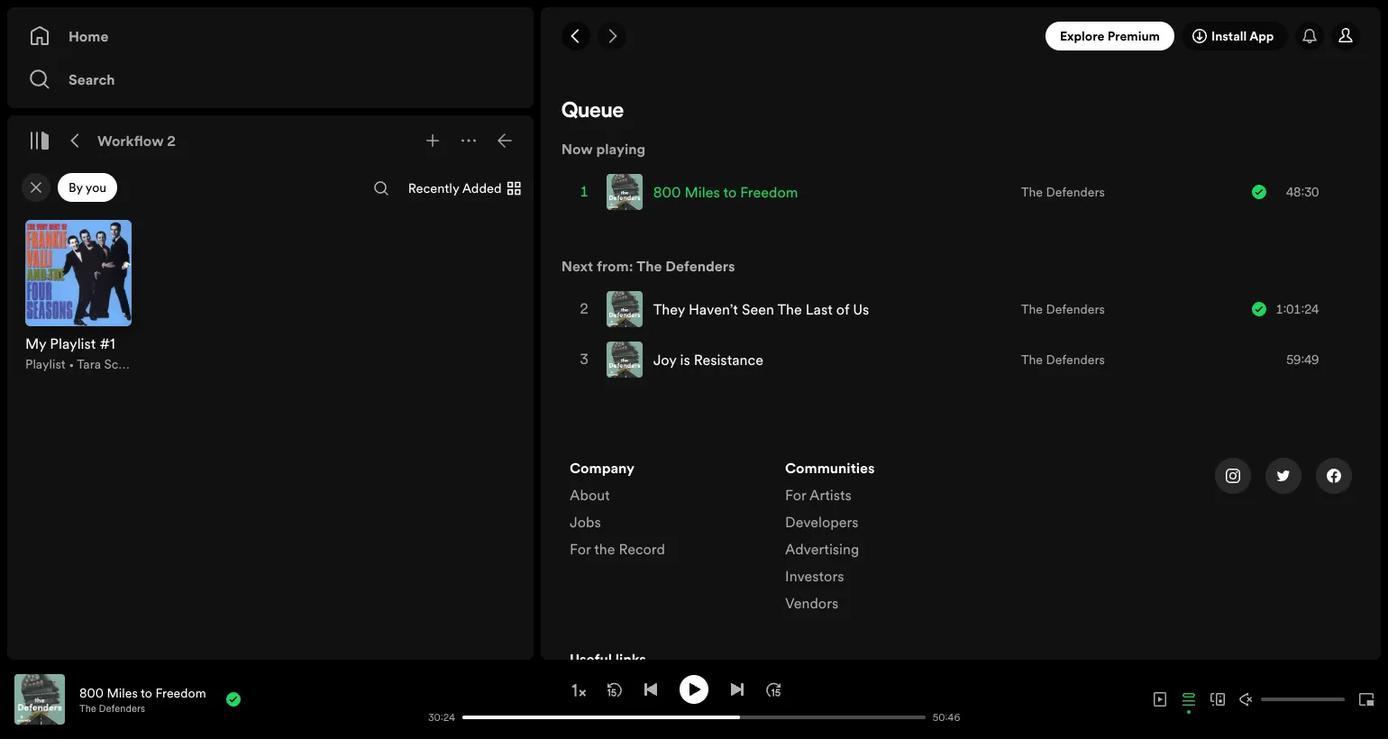 Task type: locate. For each thing, give the bounding box(es) containing it.
1 horizontal spatial freedom
[[740, 182, 798, 202]]

artists
[[810, 485, 852, 505]]

workflow 2
[[97, 131, 176, 151]]

800
[[653, 182, 681, 202], [79, 684, 104, 702]]

1 vertical spatial to
[[141, 684, 152, 702]]

freedom
[[740, 182, 798, 202], [156, 684, 206, 702]]

go forward image
[[605, 29, 619, 43]]

50:46
[[933, 711, 961, 725]]

0 horizontal spatial miles
[[107, 684, 138, 702]]

haven't
[[689, 299, 738, 319]]

0 vertical spatial to
[[724, 182, 737, 202]]

to for 800 miles to freedom
[[724, 182, 737, 202]]

0 horizontal spatial freedom
[[156, 684, 206, 702]]

list
[[570, 458, 764, 566], [785, 458, 979, 620]]

for left artists
[[785, 485, 807, 505]]

about link
[[570, 485, 610, 512]]

from:
[[597, 256, 633, 276]]

1 vertical spatial freedom
[[156, 684, 206, 702]]

go back image
[[569, 29, 583, 43]]

for the record link
[[570, 539, 665, 566]]

miles inside 800 miles to freedom the defenders
[[107, 684, 138, 702]]

search in your library image
[[374, 181, 389, 196]]

twitter image
[[1277, 469, 1291, 483]]

0 vertical spatial for
[[785, 485, 807, 505]]

the inside 800 miles to freedom the defenders
[[79, 702, 96, 716]]

0 horizontal spatial to
[[141, 684, 152, 702]]

to for 800 miles to freedom the defenders
[[141, 684, 152, 702]]

you
[[86, 179, 107, 197]]

2 vertical spatial the defenders
[[1022, 351, 1105, 369]]

connect to a device image
[[1211, 693, 1225, 707]]

vendors link
[[785, 593, 839, 620]]

the defenders link for they haven't seen the last of us
[[1022, 300, 1105, 318]]

workflow 2 button
[[94, 126, 180, 155]]

1:01:24 cell
[[1253, 285, 1345, 334]]

1 horizontal spatial list
[[785, 458, 979, 620]]

defenders for 800 miles to freedom
[[1046, 183, 1105, 201]]

0 horizontal spatial 800
[[79, 684, 104, 702]]

by
[[69, 179, 83, 197]]

the defenders link for joy is resistance
[[1022, 351, 1105, 369]]

freedom for 800 miles to freedom
[[740, 182, 798, 202]]

the defenders
[[1022, 183, 1105, 201], [1022, 300, 1105, 318], [1022, 351, 1105, 369]]

the defenders link inside footer
[[79, 702, 145, 716]]

skip back 15 seconds image
[[608, 682, 622, 697]]

resistance
[[694, 350, 764, 370]]

advertising
[[785, 539, 860, 559]]

joy is resistance cell
[[607, 335, 771, 384]]

0 vertical spatial the defenders
[[1022, 183, 1105, 201]]

2
[[167, 131, 176, 151]]

1 horizontal spatial for
[[785, 485, 807, 505]]

playing
[[596, 139, 646, 159]]

change speed image
[[570, 682, 588, 700]]

800 right now playing view icon
[[79, 684, 104, 702]]

by you
[[69, 179, 107, 197]]

record
[[619, 539, 665, 559]]

search
[[69, 69, 115, 89]]

30:24
[[428, 711, 456, 725]]

the
[[1022, 183, 1043, 201], [637, 256, 662, 276], [778, 299, 802, 319], [1022, 300, 1043, 318], [1022, 351, 1043, 369], [79, 702, 96, 716]]

1 vertical spatial the defenders
[[1022, 300, 1105, 318]]

the
[[594, 539, 615, 559]]

useful
[[570, 649, 612, 669]]

2 the defenders from the top
[[1022, 300, 1105, 318]]

1 the defenders from the top
[[1022, 183, 1105, 201]]

800 miles to freedom link
[[79, 684, 206, 702]]

explore premium
[[1060, 27, 1160, 45]]

group
[[14, 209, 142, 384]]

0 horizontal spatial list
[[570, 458, 764, 566]]

0 vertical spatial 800
[[653, 182, 681, 202]]

communities for artists developers advertising investors vendors
[[785, 458, 875, 613]]

recently
[[408, 179, 459, 198]]

1 list from the left
[[570, 458, 764, 566]]

1 vertical spatial 800
[[79, 684, 104, 702]]

None search field
[[367, 174, 396, 203]]

advertising link
[[785, 539, 860, 566]]

joy
[[653, 350, 677, 370]]

now
[[561, 139, 593, 159]]

is
[[680, 350, 690, 370]]

the defenders link
[[1022, 183, 1105, 201], [637, 256, 735, 276], [1022, 300, 1105, 318], [1022, 351, 1105, 369], [79, 702, 145, 716]]

freedom for 800 miles to freedom the defenders
[[156, 684, 206, 702]]

1 vertical spatial for
[[570, 539, 591, 559]]

to inside 800 miles to freedom cell
[[724, 182, 737, 202]]

800 miles to freedom
[[653, 182, 798, 202]]

search link
[[29, 61, 512, 97]]

for
[[785, 485, 807, 505], [570, 539, 591, 559]]

miles inside cell
[[685, 182, 720, 202]]

jobs link
[[570, 512, 601, 539]]

vendors
[[785, 593, 839, 613]]

1 horizontal spatial to
[[724, 182, 737, 202]]

freedom inside 800 miles to freedom the defenders
[[156, 684, 206, 702]]

800 inside 800 miles to freedom the defenders
[[79, 684, 104, 702]]

0 vertical spatial freedom
[[740, 182, 798, 202]]

now playing
[[561, 139, 646, 159]]

they haven't seen the last of us cell
[[607, 285, 877, 334]]

group containing playlist
[[14, 209, 142, 384]]

48:30
[[1287, 183, 1319, 201]]

800 for 800 miles to freedom the defenders
[[79, 684, 104, 702]]

home
[[69, 26, 109, 46]]

facebook image
[[1327, 469, 1342, 483]]

miles
[[685, 182, 720, 202], [107, 684, 138, 702]]

investors link
[[785, 566, 844, 593]]

volume off image
[[1240, 693, 1254, 707]]

0 horizontal spatial for
[[570, 539, 591, 559]]

the defenders link for 800 miles to freedom
[[1022, 183, 1105, 201]]

developers
[[785, 512, 859, 532]]

freedom inside cell
[[740, 182, 798, 202]]

the defenders for freedom
[[1022, 183, 1105, 201]]

home link
[[29, 18, 512, 54]]

spotify – play queue element
[[541, 101, 1381, 739]]

800 inside cell
[[653, 182, 681, 202]]

list containing communities
[[785, 458, 979, 620]]

defenders
[[1046, 183, 1105, 201], [666, 256, 735, 276], [1046, 300, 1105, 318], [1046, 351, 1105, 369], [99, 702, 145, 716]]

2 list from the left
[[785, 458, 979, 620]]

now playing: 800 miles to freedom by the defenders footer
[[14, 674, 419, 725]]

Recently Added, Grid view field
[[393, 173, 533, 203]]

what's new image
[[1303, 29, 1318, 43]]

1 horizontal spatial 800
[[653, 182, 681, 202]]

for left the the
[[570, 539, 591, 559]]

1 vertical spatial miles
[[107, 684, 138, 702]]

to
[[724, 182, 737, 202], [141, 684, 152, 702]]

player controls element
[[277, 675, 969, 725]]

investors
[[785, 566, 844, 586]]

1 horizontal spatial miles
[[685, 182, 720, 202]]

to inside 800 miles to freedom the defenders
[[141, 684, 152, 702]]

for artists link
[[785, 485, 852, 512]]

0 vertical spatial miles
[[685, 182, 720, 202]]

links
[[616, 649, 646, 669]]

800 up next from: the defenders
[[653, 182, 681, 202]]



Task type: describe. For each thing, give the bounding box(es) containing it.
3 the defenders from the top
[[1022, 351, 1105, 369]]

group inside main element
[[14, 209, 142, 384]]

800 for 800 miles to freedom
[[653, 182, 681, 202]]

recently added
[[408, 179, 502, 198]]

of
[[837, 299, 850, 319]]

the defenders for the
[[1022, 300, 1105, 318]]

next
[[561, 256, 593, 276]]

about
[[570, 485, 610, 505]]

install app link
[[1182, 22, 1289, 50]]

playlist
[[25, 355, 65, 373]]

for inside company about jobs for the record
[[570, 539, 591, 559]]

main element
[[7, 7, 534, 660]]

seen
[[742, 299, 774, 319]]

now playing view image
[[42, 683, 57, 697]]

none search field inside main element
[[367, 174, 396, 203]]

they haven't seen the last of us
[[653, 299, 870, 319]]

48:30 cell
[[1253, 168, 1345, 216]]

miles for 800 miles to freedom
[[685, 182, 720, 202]]

jobs
[[570, 512, 601, 532]]

for inside communities for artists developers advertising investors vendors
[[785, 485, 807, 505]]

next image
[[730, 682, 745, 697]]

skip forward 15 seconds image
[[766, 682, 781, 697]]

explore
[[1060, 27, 1105, 45]]

defenders inside 800 miles to freedom the defenders
[[99, 702, 145, 716]]

install app
[[1212, 27, 1274, 45]]

1:01:24
[[1276, 300, 1319, 318]]

joy is resistance
[[653, 350, 764, 370]]

800 miles to freedom the defenders
[[79, 684, 206, 716]]

defenders for they haven't seen the last of us
[[1046, 300, 1105, 318]]

By you checkbox
[[58, 173, 117, 202]]

they
[[653, 299, 685, 319]]

company
[[570, 458, 635, 478]]

install
[[1212, 27, 1247, 45]]

last
[[806, 299, 833, 319]]

previous image
[[644, 682, 658, 697]]

defenders for joy is resistance
[[1046, 351, 1105, 369]]

useful links
[[570, 649, 646, 669]]

800 miles to freedom cell
[[607, 168, 806, 216]]

added
[[462, 179, 502, 198]]

playlist •
[[25, 355, 77, 373]]

developers link
[[785, 512, 859, 539]]

•
[[69, 355, 74, 373]]

miles for 800 miles to freedom the defenders
[[107, 684, 138, 702]]

explore premium button
[[1046, 22, 1175, 50]]

instagram image
[[1226, 469, 1241, 483]]

app
[[1250, 27, 1274, 45]]

premium
[[1108, 27, 1160, 45]]

queue
[[561, 101, 624, 123]]

top bar and user menu element
[[541, 7, 1381, 65]]

the inside cell
[[778, 299, 802, 319]]

us
[[853, 299, 870, 319]]

communities
[[785, 458, 875, 478]]

company about jobs for the record
[[570, 458, 665, 559]]

clear filters image
[[29, 180, 43, 195]]

59:49
[[1287, 351, 1319, 369]]

workflow
[[97, 131, 164, 151]]

play image
[[687, 682, 702, 697]]

next from: the defenders
[[561, 256, 735, 276]]

list containing company
[[570, 458, 764, 566]]



Task type: vqa. For each thing, say whether or not it's contained in the screenshot.
group
yes



